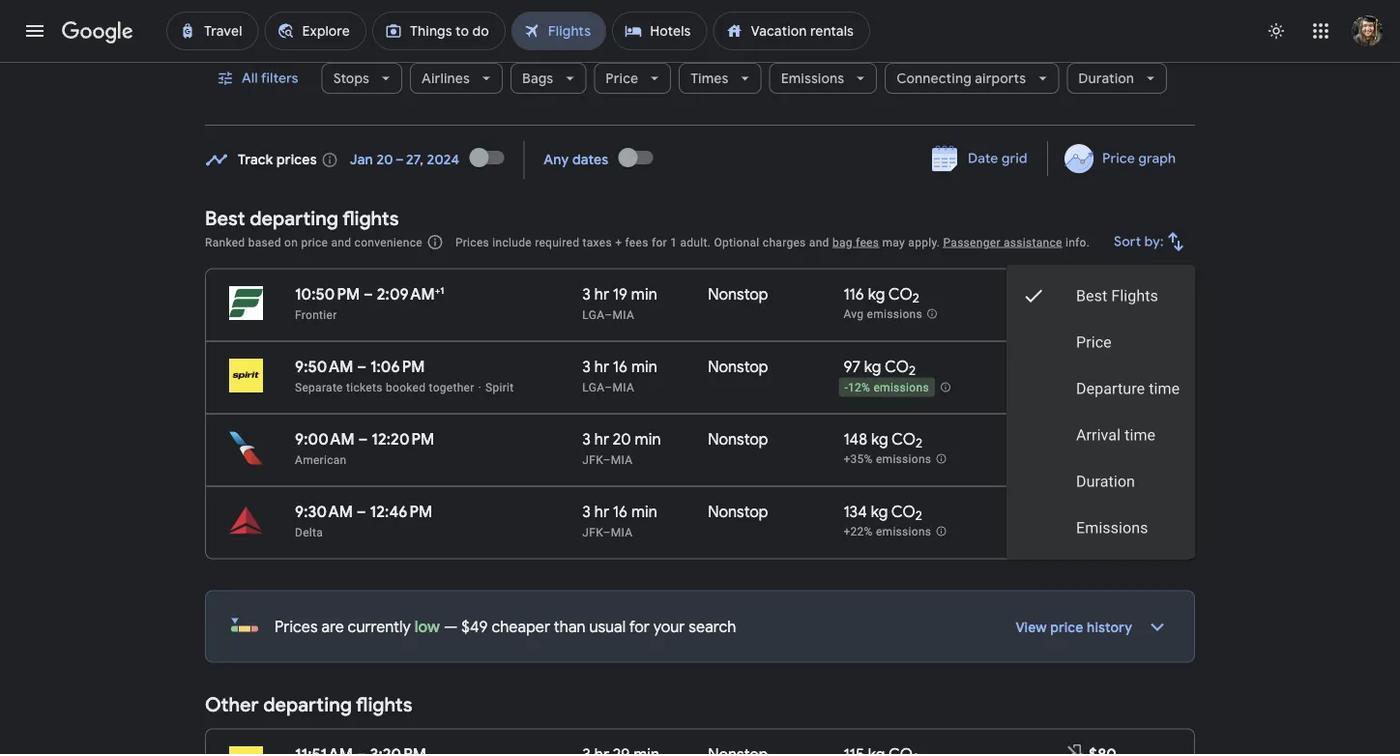 Task type: describe. For each thing, give the bounding box(es) containing it.
connecting airports button
[[885, 55, 1059, 102]]

12:46 pm
[[370, 502, 432, 522]]

hr for 2:09 am
[[594, 284, 609, 304]]

arrival
[[1076, 426, 1121, 444]]

booked
[[386, 381, 426, 394]]

+22%
[[844, 525, 873, 539]]

2 for 116
[[913, 290, 920, 307]]

min for 97
[[631, 357, 657, 377]]

grid
[[1002, 150, 1028, 167]]

lga for 3 hr 16 min
[[582, 381, 605, 394]]

total duration 3 hr 20 min. element
[[582, 429, 708, 452]]

leaves john f. kennedy international airport at 9:30 am on saturday, january 20 and arrives at miami international airport at 12:46 pm on saturday, january 20. element
[[295, 502, 432, 522]]

emissions down 97 kg co 2
[[874, 381, 929, 395]]

price graph
[[1102, 150, 1176, 167]]

$49
[[461, 617, 488, 637]]

2 for 134
[[916, 508, 922, 524]]

low
[[415, 617, 440, 637]]

9:50 am – 1:06 pm
[[295, 357, 425, 377]]

total duration 3 hr 29 min. element
[[582, 745, 708, 754]]

nonstop for 134
[[708, 502, 768, 522]]

– inside 3 hr 20 min jfk – mia
[[603, 453, 611, 467]]

emissions inside select your sort order. menu
[[1076, 519, 1148, 537]]

min for 116
[[631, 284, 657, 304]]

convenience
[[354, 235, 422, 249]]

9:00 am
[[295, 429, 355, 449]]

view
[[1016, 619, 1047, 637]]

duration inside select your sort order. menu
[[1076, 472, 1135, 491]]

+35% emissions
[[844, 453, 932, 466]]

departing for other
[[263, 693, 352, 718]]

Arrival time: 12:46 PM. text field
[[370, 502, 432, 522]]

– inside 3 hr 19 min lga – mia
[[605, 308, 613, 322]]

change appearance image
[[1253, 8, 1300, 54]]

filters
[[261, 70, 298, 87]]

20 – 27,
[[377, 151, 424, 169]]

times button
[[679, 55, 762, 102]]

97 kg co 2
[[844, 357, 916, 379]]

Departure time: 10:50 PM. text field
[[295, 284, 360, 304]]

9:50 am
[[295, 357, 353, 377]]

nonstop flight. element for 97
[[708, 357, 768, 380]]

tickets
[[346, 381, 383, 394]]

hr for 12:46 pm
[[594, 502, 609, 522]]

ranked based on price and convenience
[[205, 235, 422, 249]]

together
[[429, 381, 474, 394]]

116 kg co 2
[[844, 284, 920, 307]]

total duration 3 hr 16 min. element for 97
[[582, 357, 708, 380]]

flights for best departing flights
[[342, 206, 399, 231]]

3 for 2:09 am
[[582, 284, 591, 304]]

charges
[[763, 235, 806, 249]]

total duration 3 hr 16 min. element for 134
[[582, 502, 708, 525]]

kg for 116
[[868, 284, 885, 304]]

departure
[[1076, 380, 1145, 398]]

$38
[[1091, 284, 1117, 304]]

prices include required taxes + fees for 1 adult. optional charges and bag fees may apply. passenger assistance
[[455, 235, 1062, 249]]

than
[[554, 617, 586, 637]]

jfk for 3 hr 20 min
[[582, 453, 603, 467]]

nonstop flight. element for 148
[[708, 429, 768, 452]]

airlines
[[422, 70, 470, 87]]

min for 148
[[635, 429, 661, 449]]

148 kg co 2
[[844, 429, 923, 452]]

3 for 12:20 pm
[[582, 429, 591, 449]]

leaves john f. kennedy international airport at 9:00 am on saturday, january 20 and arrives at miami international airport at 12:20 pm on saturday, january 20. element
[[295, 429, 435, 449]]

prices for prices are currently low — $49 cheaper than usual for your search
[[275, 617, 318, 637]]

– left 2:09 am at the left
[[364, 284, 373, 304]]

other departing flights
[[205, 693, 412, 718]]

jfk for 3 hr 16 min
[[582, 526, 603, 539]]

nonstop flight. element for 134
[[708, 502, 768, 525]]

price inside popup button
[[606, 70, 638, 87]]

price graph button
[[1052, 141, 1191, 176]]

12%
[[848, 381, 870, 395]]

prices are currently low — $49 cheaper than usual for your search
[[275, 617, 736, 637]]

best for best departing flights
[[205, 206, 245, 231]]

connecting airports
[[897, 70, 1026, 87]]

connecting
[[897, 70, 972, 87]]

sort by:
[[1114, 233, 1164, 250]]

mia for 12:46 pm
[[611, 526, 633, 539]]

avg
[[844, 308, 864, 321]]

total duration 3 hr 19 min. element
[[582, 284, 708, 307]]

this price for this flight doesn't include overhead bin access. if you need a carry-on bag, use the bags filter to update prices. image
[[1067, 282, 1091, 305]]

– inside "3 hr 16 min jfk – mia"
[[603, 526, 611, 539]]

emissions button
[[769, 55, 877, 102]]

emissions for 148
[[876, 453, 932, 466]]

history
[[1087, 619, 1132, 637]]

dates
[[572, 151, 609, 169]]

97
[[844, 357, 861, 377]]

learn more about ranking image
[[426, 234, 444, 251]]

2024
[[427, 151, 460, 169]]

emissions for 116
[[867, 308, 923, 321]]

times
[[691, 70, 729, 87]]

taxes
[[583, 235, 612, 249]]

departure time
[[1076, 380, 1180, 398]]

best flights
[[1076, 287, 1158, 305]]

track
[[238, 151, 273, 169]]

none search field containing all filters
[[205, 0, 1195, 126]]

find the best price region
[[205, 134, 1195, 191]]

jan
[[350, 151, 373, 169]]

Departure time: 11:51 AM. text field
[[295, 745, 353, 754]]

9:30 am
[[295, 502, 353, 522]]

mia for 2:09 am
[[613, 308, 634, 322]]

avg emissions
[[844, 308, 923, 321]]

co for 134
[[891, 502, 916, 522]]

10:50 pm
[[295, 284, 360, 304]]

hr for 1:06 pm
[[594, 357, 609, 377]]

departing for best
[[250, 206, 338, 231]]

– inside 3 hr 16 min lga – mia
[[605, 381, 613, 394]]

date
[[968, 150, 999, 167]]

best for best flights
[[1076, 287, 1107, 305]]

all filters button
[[205, 55, 314, 102]]

american
[[295, 453, 347, 467]]

airports
[[975, 70, 1026, 87]]

all filters
[[242, 70, 298, 87]]

include
[[493, 235, 532, 249]]

16 for 1:06 pm
[[613, 357, 628, 377]]

ranked
[[205, 235, 245, 249]]

best departing flights
[[205, 206, 399, 231]]

-
[[845, 381, 848, 395]]

Departure time: 9:50 AM. text field
[[295, 357, 353, 377]]

bags
[[522, 70, 553, 87]]

10:50 pm – 2:09 am + 1
[[295, 284, 444, 304]]

min for 134
[[631, 502, 657, 522]]

co for 97
[[885, 357, 909, 377]]

1 horizontal spatial for
[[652, 235, 667, 249]]

3 hr 16 min lga – mia
[[582, 357, 657, 394]]

3 hr 19 min lga – mia
[[582, 284, 657, 322]]

any
[[544, 151, 569, 169]]

38 US dollars text field
[[1091, 284, 1117, 304]]

stops
[[333, 70, 369, 87]]

price button
[[594, 55, 671, 102]]

80 US dollars text field
[[1089, 745, 1117, 754]]

main content containing best departing flights
[[205, 134, 1195, 754]]

1 trip from the top
[[1099, 381, 1117, 395]]

nonstop flight. element for 116
[[708, 284, 768, 307]]

arrival time
[[1076, 426, 1156, 444]]

graph
[[1138, 150, 1176, 167]]

kg for 148
[[871, 429, 888, 449]]

frontier
[[295, 308, 337, 322]]

separate tickets booked together. this trip includes tickets from multiple airlines. missed connections may be protected by gotogate.. element
[[295, 381, 474, 394]]

1 horizontal spatial price
[[1050, 619, 1084, 637]]

sort by: button
[[1107, 219, 1195, 265]]

separate tickets booked together
[[295, 381, 474, 394]]

1 horizontal spatial 1
[[670, 235, 677, 249]]

required
[[535, 235, 580, 249]]

2:09 am
[[377, 284, 435, 304]]

learn more about tracked prices image
[[321, 151, 338, 169]]



Task type: vqa. For each thing, say whether or not it's contained in the screenshot.
the topmost BROADWAY
no



Task type: locate. For each thing, give the bounding box(es) containing it.
optional
[[714, 235, 760, 249]]

0 vertical spatial 1
[[670, 235, 677, 249]]

0 vertical spatial total duration 3 hr 16 min. element
[[582, 357, 708, 380]]

leaves laguardia airport at 10:50 pm on saturday, january 20 and arrives at miami international airport at 2:09 am on sunday, january 21. element
[[295, 284, 444, 304]]

emissions
[[867, 308, 923, 321], [874, 381, 929, 395], [876, 453, 932, 466], [876, 525, 932, 539]]

emissions down 148 us dollars text box
[[1076, 519, 1148, 537]]

total duration 3 hr 16 min. element down 3 hr 19 min lga – mia
[[582, 357, 708, 380]]

$148 inside $148 round trip
[[1083, 502, 1117, 522]]

emissions inside popup button
[[781, 70, 844, 87]]

other
[[205, 693, 259, 718]]

– down total duration 3 hr 20 min. "element" on the bottom of the page
[[603, 453, 611, 467]]

min inside 3 hr 20 min jfk – mia
[[635, 429, 661, 449]]

departing up the on
[[250, 206, 338, 231]]

prices
[[277, 151, 317, 169]]

hr for 12:20 pm
[[594, 429, 609, 449]]

min inside "3 hr 16 min jfk – mia"
[[631, 502, 657, 522]]

116
[[844, 284, 864, 304]]

2 lga from the top
[[582, 381, 605, 394]]

mia inside 3 hr 19 min lga – mia
[[613, 308, 634, 322]]

price inside button
[[1102, 150, 1135, 167]]

1 right 2:09 am at the left
[[440, 284, 444, 296]]

3 inside 3 hr 16 min lga – mia
[[582, 357, 591, 377]]

emissions for 134
[[876, 525, 932, 539]]

134 kg co 2
[[844, 502, 922, 524]]

round
[[1064, 381, 1096, 395], [1064, 527, 1096, 540]]

emissions down the 148 kg co 2
[[876, 453, 932, 466]]

2 hr from the top
[[594, 357, 609, 377]]

0 vertical spatial emissions
[[781, 70, 844, 87]]

$148 down 148 us dollars text box
[[1083, 502, 1117, 522]]

2 16 from the top
[[613, 502, 628, 522]]

1 horizontal spatial fees
[[856, 235, 879, 249]]

2 inside 134 kg co 2
[[916, 508, 922, 524]]

kg up the avg emissions
[[868, 284, 885, 304]]

emissions right times popup button
[[781, 70, 844, 87]]

148
[[844, 429, 867, 449]]

kg inside 116 kg co 2
[[868, 284, 885, 304]]

$148
[[1083, 429, 1117, 449], [1083, 502, 1117, 522]]

+35%
[[844, 453, 873, 466]]

– down total duration 3 hr 19 min. 'element' at the top
[[605, 308, 613, 322]]

by:
[[1145, 233, 1164, 250]]

0 horizontal spatial +
[[435, 284, 440, 296]]

—
[[444, 617, 458, 637]]

duration inside popup button
[[1079, 70, 1134, 87]]

date grid button
[[918, 141, 1043, 176]]

kg for 97
[[864, 357, 881, 377]]

hr inside 3 hr 16 min lga – mia
[[594, 357, 609, 377]]

total duration 3 hr 16 min. element down 3 hr 20 min jfk – mia
[[582, 502, 708, 525]]

leaves laguardia airport at 11:51 am on saturday, january 20 and arrives at miami international airport at 3:20 pm on saturday, january 20. element
[[295, 745, 426, 754]]

hr down 3 hr 20 min jfk – mia
[[594, 502, 609, 522]]

kg inside 134 kg co 2
[[871, 502, 888, 522]]

price right view
[[1050, 619, 1084, 637]]

1 vertical spatial emissions
[[1076, 519, 1148, 537]]

best
[[205, 206, 245, 231], [1076, 287, 1107, 305]]

time for arrival time
[[1125, 426, 1156, 444]]

0 vertical spatial jfk
[[582, 453, 603, 467]]

1 horizontal spatial emissions
[[1076, 519, 1148, 537]]

total duration 3 hr 16 min. element
[[582, 357, 708, 380], [582, 502, 708, 525]]

1 vertical spatial 16
[[613, 502, 628, 522]]

2 up +22% emissions
[[916, 508, 922, 524]]

nonstop
[[708, 284, 768, 304], [708, 357, 768, 377], [708, 429, 768, 449], [708, 502, 768, 522]]

2 3 from the top
[[582, 357, 591, 377]]

airlines button
[[410, 55, 503, 102]]

2 for 148
[[916, 435, 923, 452]]

hr left the 20
[[594, 429, 609, 449]]

1 lga from the top
[[582, 308, 605, 322]]

1 vertical spatial $148
[[1083, 502, 1117, 522]]

lga up 3 hr 20 min jfk – mia
[[582, 381, 605, 394]]

co inside 134 kg co 2
[[891, 502, 916, 522]]

leaves laguardia airport at 9:50 am on saturday, january 20 and arrives at miami international airport at 1:06 pm on saturday, january 20. element
[[295, 357, 425, 377]]

1 vertical spatial departing
[[263, 693, 352, 718]]

None search field
[[205, 0, 1195, 126]]

1 inside "10:50 pm – 2:09 am + 1"
[[440, 284, 444, 296]]

min inside 3 hr 19 min lga – mia
[[631, 284, 657, 304]]

fees right "bag"
[[856, 235, 879, 249]]

+22% emissions
[[844, 525, 932, 539]]

2 fees from the left
[[856, 235, 879, 249]]

2 total duration 3 hr 16 min. element from the top
[[582, 502, 708, 525]]

round inside $148 round trip
[[1064, 527, 1096, 540]]

1 vertical spatial price
[[1102, 150, 1135, 167]]

1 jfk from the top
[[582, 453, 603, 467]]

2 and from the left
[[809, 235, 829, 249]]

departing up departure time: 11:51 am. text box
[[263, 693, 352, 718]]

view price history image
[[1134, 604, 1181, 650]]

jfk down 3 hr 20 min jfk – mia
[[582, 526, 603, 539]]

assistance
[[1004, 235, 1062, 249]]

1 horizontal spatial best
[[1076, 287, 1107, 305]]

0 vertical spatial +
[[615, 235, 622, 249]]

0 vertical spatial departing
[[250, 206, 338, 231]]

for left adult.
[[652, 235, 667, 249]]

1
[[670, 235, 677, 249], [440, 284, 444, 296]]

1 horizontal spatial prices
[[455, 235, 489, 249]]

0 vertical spatial 16
[[613, 357, 628, 377]]

– right departure time: 9:30 am. text field
[[357, 502, 366, 522]]

1 horizontal spatial +
[[615, 235, 622, 249]]

3 down 3 hr 20 min jfk – mia
[[582, 502, 591, 522]]

3 3 from the top
[[582, 429, 591, 449]]

2 inside 97 kg co 2
[[909, 363, 916, 379]]

min
[[631, 284, 657, 304], [631, 357, 657, 377], [635, 429, 661, 449], [631, 502, 657, 522]]

3 inside 3 hr 19 min lga – mia
[[582, 284, 591, 304]]

kg right 97
[[864, 357, 881, 377]]

0 vertical spatial price
[[606, 70, 638, 87]]

2 vertical spatial price
[[1076, 333, 1112, 352]]

0 horizontal spatial price
[[301, 235, 328, 249]]

2 jfk from the top
[[582, 526, 603, 539]]

time for departure time
[[1149, 380, 1180, 398]]

$148 down departure
[[1083, 429, 1117, 449]]

9:30 am – 12:46 pm delta
[[295, 502, 432, 539]]

16 for 12:46 pm
[[613, 502, 628, 522]]

1 left adult.
[[670, 235, 677, 249]]

2 nonstop from the top
[[708, 357, 768, 377]]

12:20 pm
[[372, 429, 435, 449]]

and
[[331, 235, 351, 249], [809, 235, 829, 249]]

jfk down total duration 3 hr 20 min. "element" on the bottom of the page
[[582, 453, 603, 467]]

duration up $148 round trip on the right
[[1076, 472, 1135, 491]]

price right the on
[[301, 235, 328, 249]]

$148 for $148 round trip
[[1083, 502, 1117, 522]]

fees
[[625, 235, 649, 249], [856, 235, 879, 249]]

co up the avg emissions
[[889, 284, 913, 304]]

0 vertical spatial time
[[1149, 380, 1180, 398]]

Arrival time: 1:06 PM. text field
[[370, 357, 425, 377]]

kg up +35% emissions
[[871, 429, 888, 449]]

lga inside 3 hr 19 min lga – mia
[[582, 308, 605, 322]]

3 for 1:06 pm
[[582, 357, 591, 377]]

jfk inside "3 hr 16 min jfk – mia"
[[582, 526, 603, 539]]

price left graph
[[1102, 150, 1135, 167]]

fees right taxes
[[625, 235, 649, 249]]

0 horizontal spatial best
[[205, 206, 245, 231]]

view price history
[[1016, 619, 1132, 637]]

1 horizontal spatial and
[[809, 235, 829, 249]]

time right departure
[[1149, 380, 1180, 398]]

2 nonstop flight. element from the top
[[708, 357, 768, 380]]

co inside the 148 kg co 2
[[892, 429, 916, 449]]

3 inside "3 hr 16 min jfk – mia"
[[582, 502, 591, 522]]

2 inside 116 kg co 2
[[913, 290, 920, 307]]

lga down total duration 3 hr 19 min. 'element' at the top
[[582, 308, 605, 322]]

and down best departing flights
[[331, 235, 351, 249]]

prices for prices include required taxes + fees for 1 adult. optional charges and bag fees may apply. passenger assistance
[[455, 235, 489, 249]]

mia up the 20
[[613, 381, 634, 394]]

co up +35% emissions
[[892, 429, 916, 449]]

duration button
[[1067, 55, 1167, 102]]

0 vertical spatial prices
[[455, 235, 489, 249]]

3 nonstop from the top
[[708, 429, 768, 449]]

separate
[[295, 381, 343, 394]]

kg up +22% emissions
[[871, 502, 888, 522]]

currently
[[348, 617, 411, 637]]

main content
[[205, 134, 1195, 754]]

1 vertical spatial round
[[1064, 527, 1096, 540]]

based
[[248, 235, 281, 249]]

0 vertical spatial $148
[[1083, 429, 1117, 449]]

your
[[653, 617, 685, 637]]

0 horizontal spatial for
[[629, 617, 650, 637]]

+ right taxes
[[615, 235, 622, 249]]

and left "bag"
[[809, 235, 829, 249]]

2 up the avg emissions
[[913, 290, 920, 307]]

round up arrival
[[1064, 381, 1096, 395]]

1 round from the top
[[1064, 381, 1096, 395]]

3 inside 3 hr 20 min jfk – mia
[[582, 429, 591, 449]]

+ inside "10:50 pm – 2:09 am + 1"
[[435, 284, 440, 296]]

flights
[[1111, 287, 1158, 305]]

round up view price history on the right of page
[[1064, 527, 1096, 540]]

hr inside 3 hr 20 min jfk – mia
[[594, 429, 609, 449]]

min inside 3 hr 16 min lga – mia
[[631, 357, 657, 377]]

nonstop for 148
[[708, 429, 768, 449]]

mia down the 20
[[611, 453, 633, 467]]

1 vertical spatial for
[[629, 617, 650, 637]]

hr inside 3 hr 19 min lga – mia
[[594, 284, 609, 304]]

1 vertical spatial time
[[1125, 426, 1156, 444]]

mia inside "3 hr 16 min jfk – mia"
[[611, 526, 633, 539]]

flights for other departing flights
[[356, 693, 412, 718]]

select your sort order. menu
[[1006, 265, 1195, 559]]

1 total duration 3 hr 16 min. element from the top
[[582, 357, 708, 380]]

main menu image
[[23, 19, 46, 43]]

best flights radio item
[[1006, 273, 1195, 319]]

stops button
[[322, 55, 402, 102]]

co inside 116 kg co 2
[[889, 284, 913, 304]]

0 vertical spatial round
[[1064, 381, 1096, 395]]

0 horizontal spatial 1
[[440, 284, 444, 296]]

time right 148 us dollars text box
[[1125, 426, 1156, 444]]

2 $148 from the top
[[1083, 502, 1117, 522]]

min right 19
[[631, 284, 657, 304]]

price right bags popup button
[[606, 70, 638, 87]]

1 hr from the top
[[594, 284, 609, 304]]

0 vertical spatial best
[[205, 206, 245, 231]]

mia for 12:20 pm
[[611, 453, 633, 467]]

– up tickets
[[357, 357, 367, 377]]

flights up the convenience
[[342, 206, 399, 231]]

3 left 19
[[582, 284, 591, 304]]

mia inside 3 hr 20 min jfk – mia
[[611, 453, 633, 467]]

co for 116
[[889, 284, 913, 304]]

5 nonstop flight. element from the top
[[708, 745, 768, 754]]

4 nonstop flight. element from the top
[[708, 502, 768, 525]]

jan 20 – 27, 2024
[[350, 151, 460, 169]]

co inside 97 kg co 2
[[885, 357, 909, 377]]

– down 3 hr 20 min jfk – mia
[[603, 526, 611, 539]]

0 vertical spatial trip
[[1099, 381, 1117, 395]]

hr left 19
[[594, 284, 609, 304]]

trip inside $148 round trip
[[1099, 527, 1117, 540]]

1 vertical spatial jfk
[[582, 526, 603, 539]]

4 nonstop from the top
[[708, 502, 768, 522]]

9:00 am – 12:20 pm american
[[295, 429, 435, 467]]

3 hr 20 min jfk – mia
[[582, 429, 661, 467]]

16 down 3 hr 20 min jfk – mia
[[613, 502, 628, 522]]

1 nonstop from the top
[[708, 284, 768, 304]]

2 up -12% emissions
[[909, 363, 916, 379]]

mia down 3 hr 20 min jfk – mia
[[611, 526, 633, 539]]

1 vertical spatial flights
[[356, 693, 412, 718]]

co up -12% emissions
[[885, 357, 909, 377]]

– inside 9:30 am – 12:46 pm delta
[[357, 502, 366, 522]]

2 up +35% emissions
[[916, 435, 923, 452]]

1 3 from the top
[[582, 284, 591, 304]]

– inside 9:00 am – 12:20 pm american
[[358, 429, 368, 449]]

trip down 148 us dollars text box
[[1099, 527, 1117, 540]]

flights up leaves laguardia airport at 11:51 am on saturday, january 20 and arrives at miami international airport at 3:20 pm on saturday, january 20. element
[[356, 693, 412, 718]]

swap origin and destination. image
[[501, 16, 524, 40]]

16 inside 3 hr 16 min lga – mia
[[613, 357, 628, 377]]

bags button
[[511, 55, 586, 102]]

1 vertical spatial +
[[435, 284, 440, 296]]

2 inside the 148 kg co 2
[[916, 435, 923, 452]]

nonstop for 116
[[708, 284, 768, 304]]

4 3 from the top
[[582, 502, 591, 522]]

+ down learn more about ranking icon
[[435, 284, 440, 296]]

kg inside 97 kg co 2
[[864, 357, 881, 377]]

price inside select your sort order. menu
[[1076, 333, 1112, 352]]

bag
[[833, 235, 853, 249]]

0 horizontal spatial fees
[[625, 235, 649, 249]]

best inside "radio item"
[[1076, 287, 1107, 305]]

1 vertical spatial prices
[[275, 617, 318, 637]]

lga for 3 hr 19 min
[[582, 308, 605, 322]]

0 vertical spatial price
[[301, 235, 328, 249]]

departing
[[250, 206, 338, 231], [263, 693, 352, 718]]

1 vertical spatial price
[[1050, 619, 1084, 637]]

3 nonstop flight. element from the top
[[708, 429, 768, 452]]

1 vertical spatial duration
[[1076, 472, 1135, 491]]

duration up price graph button
[[1079, 70, 1134, 87]]

Departure time: 9:30 AM. text field
[[295, 502, 353, 522]]

20
[[613, 429, 631, 449]]

time
[[1149, 380, 1180, 398], [1125, 426, 1156, 444]]

hr inside "3 hr 16 min jfk – mia"
[[594, 502, 609, 522]]

0 vertical spatial for
[[652, 235, 667, 249]]

emissions
[[781, 70, 844, 87], [1076, 519, 1148, 537]]

3 for 12:46 pm
[[582, 502, 591, 522]]

Departure time: 9:00 AM. text field
[[295, 429, 355, 449]]

any dates
[[544, 151, 609, 169]]

16 inside "3 hr 16 min jfk – mia"
[[613, 502, 628, 522]]

mia inside 3 hr 16 min lga – mia
[[613, 381, 634, 394]]

0 vertical spatial duration
[[1079, 70, 1134, 87]]

1 vertical spatial best
[[1076, 287, 1107, 305]]

3 hr from the top
[[594, 429, 609, 449]]

19
[[613, 284, 628, 304]]

prices left are
[[275, 617, 318, 637]]

lga
[[582, 308, 605, 322], [582, 381, 605, 394]]

1 vertical spatial total duration 3 hr 16 min. element
[[582, 502, 708, 525]]

3 down 3 hr 19 min lga – mia
[[582, 357, 591, 377]]

emissions down 116 kg co 2
[[867, 308, 923, 321]]

1 vertical spatial 1
[[440, 284, 444, 296]]

3 left the 20
[[582, 429, 591, 449]]

prices right learn more about ranking icon
[[455, 235, 489, 249]]

co up +22% emissions
[[891, 502, 916, 522]]

1 16 from the top
[[613, 357, 628, 377]]

16
[[613, 357, 628, 377], [613, 502, 628, 522]]

nonstop flight. element
[[708, 284, 768, 307], [708, 357, 768, 380], [708, 429, 768, 452], [708, 502, 768, 525], [708, 745, 768, 754]]

0 vertical spatial lga
[[582, 308, 605, 322]]

passenger assistance button
[[943, 235, 1062, 249]]

1 fees from the left
[[625, 235, 649, 249]]

bag fees button
[[833, 235, 879, 249]]

1 and from the left
[[331, 235, 351, 249]]

 image
[[478, 381, 482, 394]]

0 horizontal spatial emissions
[[781, 70, 844, 87]]

emissions down 134 kg co 2
[[876, 525, 932, 539]]

trip up the "arrival time" on the right
[[1099, 381, 1117, 395]]

jfk inside 3 hr 20 min jfk – mia
[[582, 453, 603, 467]]

passenger
[[943, 235, 1001, 249]]

2 for 97
[[909, 363, 916, 379]]

for left your
[[629, 617, 650, 637]]

may
[[882, 235, 905, 249]]

148 US dollars text field
[[1083, 429, 1117, 449]]

–
[[364, 284, 373, 304], [605, 308, 613, 322], [357, 357, 367, 377], [605, 381, 613, 394], [358, 429, 368, 449], [603, 453, 611, 467], [357, 502, 366, 522], [603, 526, 611, 539]]

1 vertical spatial lga
[[582, 381, 605, 394]]

min down 3 hr 20 min jfk – mia
[[631, 502, 657, 522]]

kg for 134
[[871, 502, 888, 522]]

min down 3 hr 19 min lga – mia
[[631, 357, 657, 377]]

trip
[[1099, 381, 1117, 395], [1099, 527, 1117, 540]]

2 trip from the top
[[1099, 527, 1117, 540]]

date grid
[[968, 150, 1028, 167]]

0 vertical spatial flights
[[342, 206, 399, 231]]

all
[[242, 70, 258, 87]]

nonstop for 97
[[708, 357, 768, 377]]

are
[[322, 617, 344, 637]]

3 hr 16 min jfk – mia
[[582, 502, 657, 539]]

Arrival time: 12:20 PM. text field
[[372, 429, 435, 449]]

cheaper
[[492, 617, 550, 637]]

1 nonstop flight. element from the top
[[708, 284, 768, 307]]

lga inside 3 hr 16 min lga – mia
[[582, 381, 605, 394]]

spirit
[[485, 381, 514, 394]]

mia down 19
[[613, 308, 634, 322]]

apply.
[[908, 235, 940, 249]]

jfk
[[582, 453, 603, 467], [582, 526, 603, 539]]

flights
[[342, 206, 399, 231], [356, 693, 412, 718]]

1 $148 from the top
[[1083, 429, 1117, 449]]

price up round trip
[[1076, 333, 1112, 352]]

$148 for $148
[[1083, 429, 1117, 449]]

16 down 3 hr 19 min lga – mia
[[613, 357, 628, 377]]

– up 3 hr 20 min jfk – mia
[[605, 381, 613, 394]]

Arrival time: 2:09 AM on  Sunday, January 21. text field
[[377, 284, 444, 304]]

0 horizontal spatial and
[[331, 235, 351, 249]]

usual
[[589, 617, 626, 637]]

hr down 3 hr 19 min lga – mia
[[594, 357, 609, 377]]

1 vertical spatial trip
[[1099, 527, 1117, 540]]

mia for 1:06 pm
[[613, 381, 634, 394]]

2 round from the top
[[1064, 527, 1096, 540]]

duration
[[1079, 70, 1134, 87], [1076, 472, 1135, 491]]

0 horizontal spatial prices
[[275, 617, 318, 637]]

kg inside the 148 kg co 2
[[871, 429, 888, 449]]

delta
[[295, 526, 323, 539]]

co for 148
[[892, 429, 916, 449]]

min right the 20
[[635, 429, 661, 449]]

134
[[844, 502, 867, 522]]

– right 9:00 am
[[358, 429, 368, 449]]

4 hr from the top
[[594, 502, 609, 522]]



